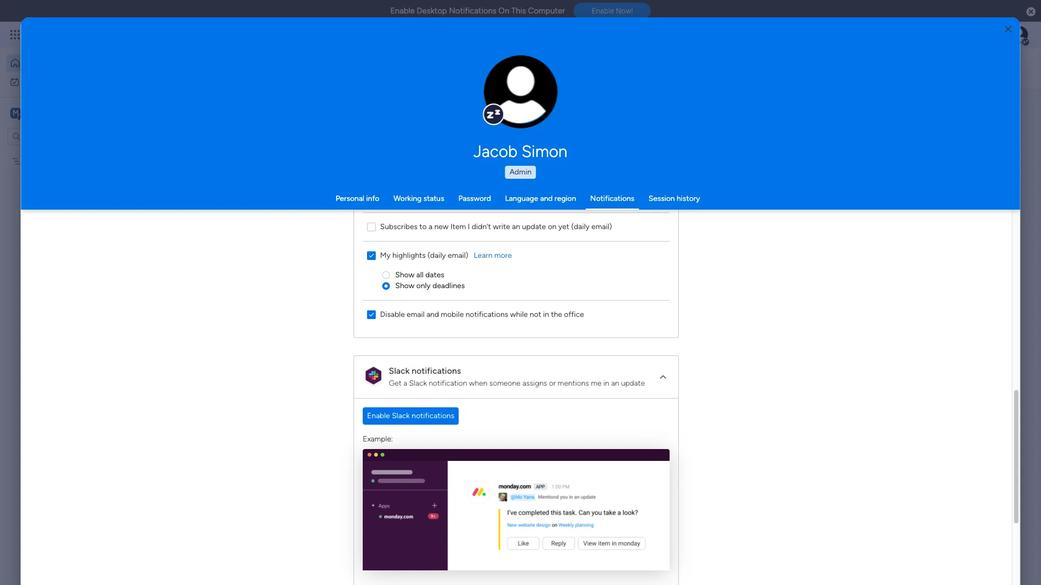 Task type: locate. For each thing, give the bounding box(es) containing it.
1 vertical spatial workspace
[[317, 238, 354, 247]]

enable desktop notifications on this computer
[[390, 6, 565, 16]]

show down show all dates
[[396, 281, 415, 291]]

my inside region
[[381, 251, 391, 260]]

dates
[[426, 270, 445, 280]]

an right me
[[612, 379, 620, 388]]

personal info
[[336, 194, 380, 203]]

update inside region
[[523, 222, 547, 231]]

my
[[24, 77, 34, 86], [26, 157, 36, 166], [381, 251, 391, 260]]

enable inside region
[[368, 412, 390, 421]]

update
[[523, 222, 547, 231], [622, 379, 645, 388]]

0 vertical spatial and
[[540, 194, 553, 203]]

notifications inside slack notifications get a slack notification when someone assigns or mentions me in an update
[[412, 366, 461, 376]]

main inside workspace selection element
[[25, 108, 44, 118]]

0 horizontal spatial update
[[523, 222, 547, 231]]

1 horizontal spatial workspace
[[317, 238, 354, 247]]

1 vertical spatial notifications
[[412, 366, 461, 376]]

work down home
[[36, 77, 53, 86]]

more
[[495, 251, 513, 260]]

session history
[[649, 194, 701, 203]]

slack inside button
[[392, 412, 410, 421]]

learn
[[474, 251, 493, 260]]

option
[[0, 151, 138, 154]]

show left all
[[396, 270, 415, 280]]

enable
[[390, 6, 415, 16], [592, 7, 614, 15], [368, 412, 390, 421]]

main workspace
[[25, 108, 89, 118]]

workspace right the >
[[317, 238, 354, 247]]

1 region from the top
[[355, 0, 679, 338]]

1 vertical spatial slack
[[410, 379, 427, 388]]

2 vertical spatial my
[[381, 251, 391, 260]]

my left the highlights
[[381, 251, 391, 260]]

slack up the example:
[[392, 412, 410, 421]]

0 horizontal spatial main
[[25, 108, 44, 118]]

jacob simon
[[474, 142, 568, 162]]

my inside list box
[[26, 157, 36, 166]]

region containing enable slack notifications
[[355, 399, 679, 586]]

2 vertical spatial slack
[[392, 412, 410, 421]]

notifications down notification
[[412, 412, 455, 421]]

the
[[552, 310, 563, 319]]

0 vertical spatial region
[[355, 0, 679, 338]]

main right workspace image
[[25, 108, 44, 118]]

and right email
[[427, 310, 439, 319]]

session
[[649, 194, 675, 203]]

enable for enable now!
[[592, 7, 614, 15]]

1 vertical spatial my
[[26, 157, 36, 166]]

an
[[513, 222, 521, 231], [612, 379, 620, 388]]

my board
[[26, 157, 58, 166]]

1 vertical spatial update
[[622, 379, 645, 388]]

highlights
[[393, 251, 426, 260]]

new
[[435, 222, 449, 231]]

enable up the example:
[[368, 412, 390, 421]]

change profile picture
[[498, 98, 544, 115]]

workspace inside work management > main workspace link
[[317, 238, 354, 247]]

0 horizontal spatial email)
[[448, 251, 469, 260]]

1 horizontal spatial a
[[429, 222, 433, 231]]

0 vertical spatial notifications
[[466, 310, 509, 319]]

notifications left while on the bottom
[[466, 310, 509, 319]]

in left the in the bottom of the page
[[544, 310, 550, 319]]

notifications up notification
[[412, 366, 461, 376]]

work inside button
[[36, 77, 53, 86]]

enable slack notifications button
[[363, 408, 459, 425]]

0 vertical spatial update
[[523, 222, 547, 231]]

0 vertical spatial my
[[24, 77, 34, 86]]

invite
[[282, 371, 304, 382]]

update right me
[[622, 379, 645, 388]]

jacob simon image
[[1011, 26, 1029, 43]]

0 horizontal spatial (daily
[[428, 251, 446, 260]]

slack notifications get a slack notification when someone assigns or mentions me in an update
[[389, 366, 645, 388]]

main
[[25, 108, 44, 118], [299, 238, 315, 247]]

1 vertical spatial a
[[404, 379, 408, 388]]

2 show from the top
[[396, 281, 415, 291]]

2 region from the top
[[355, 399, 679, 586]]

1 vertical spatial main
[[299, 238, 315, 247]]

change
[[498, 98, 522, 106]]

enable for enable desktop notifications on this computer
[[390, 6, 415, 16]]

0 horizontal spatial a
[[404, 379, 408, 388]]

slack right start
[[410, 379, 427, 388]]

0 horizontal spatial an
[[513, 222, 521, 231]]

1 show from the top
[[396, 270, 415, 280]]

an right write
[[513, 222, 521, 231]]

in right me
[[604, 379, 610, 388]]

notifications right region
[[591, 194, 635, 203]]

main right the >
[[299, 238, 315, 247]]

1 vertical spatial an
[[612, 379, 620, 388]]

0 vertical spatial work
[[36, 77, 53, 86]]

assigns
[[523, 379, 548, 388]]

0 vertical spatial in
[[544, 310, 550, 319]]

enable left 'desktop'
[[390, 6, 415, 16]]

board
[[38, 157, 58, 166]]

invite your teammates and start collaborating
[[282, 371, 460, 382]]

(daily up "dates"
[[428, 251, 446, 260]]

mobile
[[441, 310, 464, 319]]

and left region
[[540, 194, 553, 203]]

1 horizontal spatial notifications
[[591, 194, 635, 203]]

1 vertical spatial work
[[227, 238, 244, 247]]

main inside work management > main workspace link
[[299, 238, 315, 247]]

my for my work
[[24, 77, 34, 86]]

learn more link
[[474, 250, 513, 261]]

0 vertical spatial a
[[429, 222, 433, 231]]

my left board on the top
[[26, 157, 36, 166]]

my for my highlights (daily email)
[[381, 251, 391, 260]]

or
[[550, 379, 556, 388]]

1 vertical spatial and
[[427, 310, 439, 319]]

0 horizontal spatial workspace
[[46, 108, 89, 118]]

2 vertical spatial notifications
[[412, 412, 455, 421]]

m
[[13, 108, 19, 117]]

0 horizontal spatial work
[[36, 77, 53, 86]]

0 vertical spatial show
[[396, 270, 415, 280]]

workspace up "search in workspace" "field"
[[46, 108, 89, 118]]

work
[[36, 77, 53, 86], [227, 238, 244, 247]]

get
[[389, 379, 402, 388]]

1 vertical spatial email)
[[448, 251, 469, 260]]

i
[[468, 222, 470, 231]]

1 horizontal spatial and
[[427, 310, 439, 319]]

email) down notifications link
[[592, 222, 613, 231]]

someone
[[490, 379, 521, 388]]

session history link
[[649, 194, 701, 203]]

email)
[[592, 222, 613, 231], [448, 251, 469, 260]]

while
[[511, 310, 528, 319]]

email
[[407, 310, 425, 319]]

1 horizontal spatial main
[[299, 238, 315, 247]]

work left management
[[227, 238, 244, 247]]

a right get
[[404, 379, 408, 388]]

subscribes to a new item i didn't write an update on yet (daily email)
[[381, 222, 613, 231]]

0 vertical spatial main
[[25, 108, 44, 118]]

close image
[[1006, 25, 1012, 33]]

workspace
[[46, 108, 89, 118], [317, 238, 354, 247]]

password
[[459, 194, 491, 203]]

enable now! button
[[574, 3, 651, 19]]

my inside button
[[24, 77, 34, 86]]

0 vertical spatial email)
[[592, 222, 613, 231]]

2 horizontal spatial and
[[540, 194, 553, 203]]

0 horizontal spatial and
[[372, 371, 386, 382]]

change profile picture button
[[484, 55, 558, 129]]

1 horizontal spatial update
[[622, 379, 645, 388]]

enable now!
[[592, 7, 633, 15]]

learn more
[[474, 251, 513, 260]]

a
[[429, 222, 433, 231], [404, 379, 408, 388]]

an inside slack notifications get a slack notification when someone assigns or mentions me in an update
[[612, 379, 620, 388]]

0 vertical spatial notifications
[[449, 6, 497, 16]]

0 vertical spatial slack
[[389, 366, 410, 376]]

personal
[[336, 194, 365, 203]]

email) left learn
[[448, 251, 469, 260]]

1 horizontal spatial an
[[612, 379, 620, 388]]

(daily
[[572, 222, 590, 231], [428, 251, 446, 260]]

notifications link
[[591, 194, 635, 203]]

and
[[540, 194, 553, 203], [427, 310, 439, 319], [372, 371, 386, 382]]

to
[[420, 222, 427, 231]]

all
[[417, 270, 424, 280]]

subscribes
[[381, 222, 418, 231]]

workspace selection element
[[10, 107, 91, 121]]

show for show all dates
[[396, 270, 415, 280]]

example:
[[363, 435, 393, 444]]

1 vertical spatial in
[[604, 379, 610, 388]]

my down home
[[24, 77, 34, 86]]

1 vertical spatial region
[[355, 399, 679, 586]]

0 vertical spatial (daily
[[572, 222, 590, 231]]

region
[[355, 0, 679, 338], [355, 399, 679, 586]]

1 horizontal spatial in
[[604, 379, 610, 388]]

0 horizontal spatial in
[[544, 310, 550, 319]]

info
[[366, 194, 380, 203]]

my highlights (daily email)
[[381, 251, 469, 260]]

a right the to
[[429, 222, 433, 231]]

(daily right yet
[[572, 222, 590, 231]]

slack
[[389, 366, 410, 376], [410, 379, 427, 388], [392, 412, 410, 421]]

enable left 'now!'
[[592, 7, 614, 15]]

notifications
[[449, 6, 497, 16], [591, 194, 635, 203]]

show
[[396, 270, 415, 280], [396, 281, 415, 291]]

0 vertical spatial workspace
[[46, 108, 89, 118]]

slack up get
[[389, 366, 410, 376]]

desktop
[[417, 6, 447, 16]]

notifications left on
[[449, 6, 497, 16]]

show all dates
[[396, 270, 445, 280]]

and left get
[[372, 371, 386, 382]]

1 vertical spatial show
[[396, 281, 415, 291]]

>
[[292, 238, 297, 247]]

enable for enable slack notifications
[[368, 412, 390, 421]]

update left on
[[523, 222, 547, 231]]

start
[[389, 371, 407, 382]]



Task type: vqa. For each thing, say whether or not it's contained in the screenshot.
Creates within the Creates a due date reminder automation on every new board in the account
no



Task type: describe. For each thing, give the bounding box(es) containing it.
disable
[[381, 310, 405, 319]]

workspace inside workspace selection element
[[46, 108, 89, 118]]

my board list box
[[0, 150, 138, 317]]

write
[[493, 222, 511, 231]]

work management > main workspace
[[227, 238, 354, 247]]

history
[[677, 194, 701, 203]]

mentions
[[558, 379, 590, 388]]

status
[[424, 194, 445, 203]]

your
[[306, 371, 324, 382]]

1 horizontal spatial (daily
[[572, 222, 590, 231]]

1 horizontal spatial email)
[[592, 222, 613, 231]]

jacob
[[474, 142, 518, 162]]

admin
[[510, 168, 532, 177]]

Search in workspace field
[[23, 130, 91, 143]]

deadlines
[[433, 281, 465, 291]]

on
[[548, 222, 557, 231]]

my for my board
[[26, 157, 36, 166]]

jacob simon button
[[372, 142, 670, 162]]

home
[[25, 58, 46, 67]]

teammates
[[326, 371, 370, 382]]

working status link
[[394, 194, 445, 203]]

1 horizontal spatial work
[[227, 238, 244, 247]]

in inside region
[[544, 310, 550, 319]]

password link
[[459, 194, 491, 203]]

yet
[[559, 222, 570, 231]]

region
[[555, 194, 576, 203]]

me
[[592, 379, 602, 388]]

this
[[512, 6, 526, 16]]

language and region link
[[505, 194, 576, 203]]

computer
[[528, 6, 565, 16]]

profile
[[524, 98, 544, 106]]

not
[[530, 310, 542, 319]]

my work button
[[7, 73, 117, 90]]

1 vertical spatial (daily
[[428, 251, 446, 260]]

picture
[[510, 107, 532, 115]]

when
[[470, 379, 488, 388]]

0 vertical spatial an
[[513, 222, 521, 231]]

2 vertical spatial and
[[372, 371, 386, 382]]

language
[[505, 194, 539, 203]]

a inside region
[[429, 222, 433, 231]]

show only deadlines
[[396, 281, 465, 291]]

collaborating
[[409, 371, 460, 382]]

my work
[[24, 77, 53, 86]]

0 horizontal spatial notifications
[[449, 6, 497, 16]]

simon
[[522, 142, 568, 162]]

update inside slack notifications get a slack notification when someone assigns or mentions me in an update
[[622, 379, 645, 388]]

select product image
[[10, 29, 21, 40]]

notification
[[429, 379, 468, 388]]

a inside slack notifications get a slack notification when someone assigns or mentions me in an update
[[404, 379, 408, 388]]

workspace image
[[10, 107, 21, 119]]

home button
[[7, 54, 117, 72]]

working
[[394, 194, 422, 203]]

management
[[246, 238, 291, 247]]

language and region
[[505, 194, 576, 203]]

personal info link
[[336, 194, 380, 203]]

in inside slack notifications get a slack notification when someone assigns or mentions me in an update
[[604, 379, 610, 388]]

item
[[451, 222, 466, 231]]

region containing subscribes to a new item i didn't write an update on yet (daily email)
[[355, 0, 679, 338]]

only
[[417, 281, 431, 291]]

working status
[[394, 194, 445, 203]]

didn't
[[472, 222, 492, 231]]

now!
[[616, 7, 633, 15]]

notifications inside button
[[412, 412, 455, 421]]

office
[[565, 310, 585, 319]]

work management > main workspace link
[[209, 132, 361, 254]]

show for show only deadlines
[[396, 281, 415, 291]]

disable email and mobile notifications while not in the office
[[381, 310, 585, 319]]

dapulse close image
[[1027, 7, 1036, 17]]

enable slack notifications
[[368, 412, 455, 421]]

on
[[499, 6, 510, 16]]

1 vertical spatial notifications
[[591, 194, 635, 203]]



